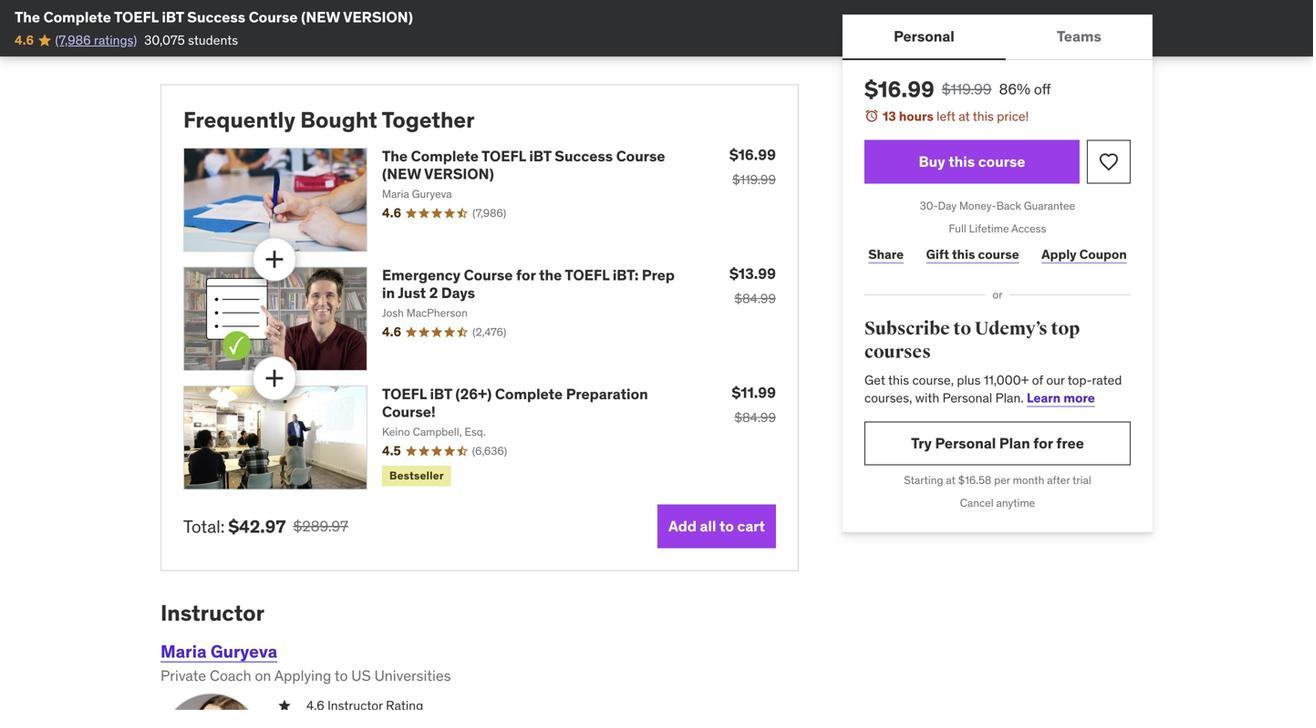 Task type: vqa. For each thing, say whether or not it's contained in the screenshot.
"$119.99" corresponding to $16.99 $119.99
yes



Task type: locate. For each thing, give the bounding box(es) containing it.
for inside emergency course for the toefl ibt: prep in just 2 days josh macpherson
[[516, 266, 536, 285]]

1 vertical spatial course
[[616, 147, 665, 166]]

30,075 students
[[144, 32, 238, 48]]

$16.99 for $16.99 $119.99
[[730, 146, 776, 164]]

version)
[[343, 8, 413, 26], [424, 165, 494, 183]]

maria down the together
[[382, 187, 409, 201]]

1 vertical spatial complete
[[411, 147, 479, 166]]

1 horizontal spatial course
[[464, 266, 513, 285]]

(new for the complete toefl ibt success course (new version) maria guryeva
[[382, 165, 421, 183]]

0 vertical spatial $16.99
[[865, 76, 935, 103]]

1 vertical spatial the
[[382, 147, 408, 166]]

the for the complete toefl ibt success course (new version) maria guryeva
[[382, 147, 408, 166]]

$119.99 inside $16.99 $119.99
[[732, 172, 776, 188]]

ibt for the complete toefl ibt success course (new version)
[[162, 8, 184, 26]]

try personal plan for free link
[[865, 422, 1131, 466]]

total:
[[183, 516, 225, 538]]

1 course from the top
[[978, 152, 1026, 171]]

complete inside "the complete toefl ibt success course (new version) maria guryeva"
[[411, 147, 479, 166]]

0 vertical spatial $84.99
[[735, 291, 776, 307]]

bought
[[300, 106, 377, 134]]

2 vertical spatial to
[[335, 667, 348, 685]]

full
[[949, 222, 967, 236]]

coach
[[210, 667, 251, 685]]

0 horizontal spatial to
[[335, 667, 348, 685]]

$84.99 down $11.99
[[735, 410, 776, 426]]

total: $42.97 $289.97
[[183, 516, 348, 538]]

complete for the complete toefl ibt success course (new version)
[[43, 8, 111, 26]]

$13.99
[[730, 265, 776, 283]]

0 vertical spatial maria
[[382, 187, 409, 201]]

prep
[[642, 266, 675, 285]]

1 horizontal spatial version)
[[424, 165, 494, 183]]

2 vertical spatial course
[[464, 266, 513, 285]]

at right left
[[959, 108, 970, 125]]

maria
[[382, 187, 409, 201], [161, 641, 207, 663]]

0 vertical spatial to
[[953, 318, 972, 340]]

the inside "the complete toefl ibt success course (new version) maria guryeva"
[[382, 147, 408, 166]]

2 vertical spatial ibt
[[430, 385, 452, 404]]

1 vertical spatial for
[[1034, 434, 1053, 453]]

1 vertical spatial $16.99
[[730, 146, 776, 164]]

left
[[937, 108, 956, 125]]

1 vertical spatial success
[[555, 147, 613, 166]]

$84.99 inside $11.99 $84.99
[[735, 410, 776, 426]]

days
[[441, 284, 475, 302]]

0 horizontal spatial version)
[[343, 8, 413, 26]]

course inside button
[[978, 152, 1026, 171]]

this up the courses,
[[888, 372, 909, 388]]

1 vertical spatial 4.6
[[382, 205, 401, 221]]

alarm image
[[865, 109, 879, 123]]

1 horizontal spatial (new
[[382, 165, 421, 183]]

$84.99 down $13.99
[[735, 291, 776, 307]]

complete inside toefl ibt (26+) complete preparation course! keino campbell, esq.
[[495, 385, 563, 404]]

2 horizontal spatial ibt
[[529, 147, 552, 166]]

gift
[[926, 246, 949, 262]]

rated
[[1092, 372, 1122, 388]]

course down lifetime on the right top of page
[[978, 246, 1020, 262]]

personal button
[[843, 15, 1006, 58]]

bestseller
[[389, 469, 444, 483]]

to inside subscribe to udemy's top courses
[[953, 318, 972, 340]]

personal down plus
[[943, 390, 993, 406]]

the
[[539, 266, 562, 285]]

this for get
[[888, 372, 909, 388]]

1 horizontal spatial $119.99
[[942, 80, 992, 99]]

plus
[[957, 372, 981, 388]]

1 vertical spatial course
[[978, 246, 1020, 262]]

personal up $16.58
[[935, 434, 996, 453]]

at
[[959, 108, 970, 125], [946, 473, 956, 487]]

0 horizontal spatial maria
[[161, 641, 207, 663]]

emergency course for the toefl ibt: prep in just 2 days link
[[382, 266, 675, 302]]

to right the all
[[720, 517, 734, 536]]

our
[[1046, 372, 1065, 388]]

4.6 left "(7,986"
[[15, 32, 34, 48]]

0 horizontal spatial for
[[516, 266, 536, 285]]

this
[[973, 108, 994, 125], [949, 152, 975, 171], [952, 246, 975, 262], [888, 372, 909, 388]]

0 vertical spatial ibt
[[162, 8, 184, 26]]

complete down the together
[[411, 147, 479, 166]]

maria up private
[[161, 641, 207, 663]]

cart
[[737, 517, 765, 536]]

maria guryeva link
[[161, 641, 277, 663]]

4.6 down josh
[[382, 324, 401, 340]]

tab list containing personal
[[843, 15, 1153, 60]]

subscribe to udemy's top courses
[[865, 318, 1080, 364]]

private
[[161, 667, 206, 685]]

day
[[938, 199, 957, 213]]

get this course, plus 11,000+ of our top-rated courses, with personal plan.
[[865, 372, 1122, 406]]

0 horizontal spatial $119.99
[[732, 172, 776, 188]]

this inside button
[[949, 152, 975, 171]]

0 vertical spatial guryeva
[[412, 187, 452, 201]]

(26+)
[[455, 385, 492, 404]]

guryeva up "coach"
[[211, 641, 277, 663]]

0 horizontal spatial ibt
[[162, 8, 184, 26]]

course for buy this course
[[978, 152, 1026, 171]]

1 vertical spatial ibt
[[529, 147, 552, 166]]

xsmall image
[[277, 697, 292, 711]]

1 vertical spatial version)
[[424, 165, 494, 183]]

4.6 up emergency
[[382, 205, 401, 221]]

(new for the complete toefl ibt success course (new version)
[[301, 8, 340, 26]]

0 horizontal spatial guryeva
[[211, 641, 277, 663]]

2476 reviews element
[[473, 325, 506, 340]]

0 horizontal spatial complete
[[43, 8, 111, 26]]

$84.99
[[735, 291, 776, 307], [735, 410, 776, 426]]

just
[[398, 284, 426, 302]]

for left the
[[516, 266, 536, 285]]

1 vertical spatial $119.99
[[732, 172, 776, 188]]

1 horizontal spatial for
[[1034, 434, 1053, 453]]

personal up '$16.99 $119.99 86% off'
[[894, 27, 955, 46]]

2 vertical spatial complete
[[495, 385, 563, 404]]

version) for the complete toefl ibt success course (new version) maria guryeva
[[424, 165, 494, 183]]

0 vertical spatial complete
[[43, 8, 111, 26]]

complete right (26+)
[[495, 385, 563, 404]]

to left udemy's
[[953, 318, 972, 340]]

success
[[187, 8, 245, 26], [555, 147, 613, 166]]

1 vertical spatial guryeva
[[211, 641, 277, 663]]

1 horizontal spatial the
[[382, 147, 408, 166]]

this right buy
[[949, 152, 975, 171]]

at left $16.58
[[946, 473, 956, 487]]

back
[[997, 199, 1022, 213]]

0 vertical spatial personal
[[894, 27, 955, 46]]

0 vertical spatial success
[[187, 8, 245, 26]]

toefl up (7,986)
[[482, 147, 526, 166]]

1 vertical spatial at
[[946, 473, 956, 487]]

apply coupon button
[[1038, 236, 1131, 273]]

success for the complete toefl ibt success course (new version)
[[187, 8, 245, 26]]

2 horizontal spatial complete
[[495, 385, 563, 404]]

version) for the complete toefl ibt success course (new version)
[[343, 8, 413, 26]]

0 horizontal spatial success
[[187, 8, 245, 26]]

ratings)
[[94, 32, 137, 48]]

0 vertical spatial $119.99
[[942, 80, 992, 99]]

2 $84.99 from the top
[[735, 410, 776, 426]]

maria inside 'maria guryeva private coach on applying to us universities'
[[161, 641, 207, 663]]

course up back
[[978, 152, 1026, 171]]

emergency course for the toefl ibt: prep in just 2 days josh macpherson
[[382, 266, 675, 320]]

1 vertical spatial personal
[[943, 390, 993, 406]]

course
[[249, 8, 298, 26], [616, 147, 665, 166], [464, 266, 513, 285]]

1 $84.99 from the top
[[735, 291, 776, 307]]

0 vertical spatial version)
[[343, 8, 413, 26]]

0 horizontal spatial at
[[946, 473, 956, 487]]

toefl right the
[[565, 266, 610, 285]]

0 vertical spatial at
[[959, 108, 970, 125]]

0 vertical spatial course
[[978, 152, 1026, 171]]

toefl up keino
[[382, 385, 427, 404]]

complete for the complete toefl ibt success course (new version) maria guryeva
[[411, 147, 479, 166]]

toefl ibt (26+) complete preparation course! keino campbell, esq.
[[382, 385, 648, 439]]

starting
[[904, 473, 944, 487]]

tab list
[[843, 15, 1153, 60]]

$16.58
[[958, 473, 992, 487]]

course for gift this course
[[978, 246, 1020, 262]]

(7,986
[[55, 32, 91, 48]]

toefl ibt (26+) complete preparation course! link
[[382, 385, 648, 421]]

1 vertical spatial (new
[[382, 165, 421, 183]]

this right gift
[[952, 246, 975, 262]]

2
[[429, 284, 438, 302]]

complete up "(7,986"
[[43, 8, 111, 26]]

success inside "the complete toefl ibt success course (new version) maria guryeva"
[[555, 147, 613, 166]]

$84.99 for $13.99
[[735, 291, 776, 307]]

0 horizontal spatial (new
[[301, 8, 340, 26]]

4.5
[[382, 443, 401, 459]]

guryeva down the together
[[412, 187, 452, 201]]

0 horizontal spatial course
[[249, 8, 298, 26]]

1 horizontal spatial complete
[[411, 147, 479, 166]]

this for buy
[[949, 152, 975, 171]]

maria guryeva private coach on applying to us universities
[[161, 641, 451, 685]]

access
[[1012, 222, 1047, 236]]

0 vertical spatial course
[[249, 8, 298, 26]]

2 horizontal spatial to
[[953, 318, 972, 340]]

after
[[1047, 473, 1070, 487]]

1 vertical spatial maria
[[161, 641, 207, 663]]

1 vertical spatial to
[[720, 517, 734, 536]]

for left free
[[1034, 434, 1053, 453]]

course for the complete toefl ibt success course (new version) maria guryeva
[[616, 147, 665, 166]]

off
[[1034, 80, 1051, 99]]

to inside 'maria guryeva private coach on applying to us universities'
[[335, 667, 348, 685]]

course inside "the complete toefl ibt success course (new version) maria guryeva"
[[616, 147, 665, 166]]

7986 reviews element
[[473, 206, 506, 221]]

to left us
[[335, 667, 348, 685]]

(new inside "the complete toefl ibt success course (new version) maria guryeva"
[[382, 165, 421, 183]]

the
[[15, 8, 40, 26], [382, 147, 408, 166]]

this inside get this course, plus 11,000+ of our top-rated courses, with personal plan.
[[888, 372, 909, 388]]

ibt inside "the complete toefl ibt success course (new version) maria guryeva"
[[529, 147, 552, 166]]

version) inside "the complete toefl ibt success course (new version) maria guryeva"
[[424, 165, 494, 183]]

2 vertical spatial 4.6
[[382, 324, 401, 340]]

course
[[978, 152, 1026, 171], [978, 246, 1020, 262]]

$119.99 inside '$16.99 $119.99 86% off'
[[942, 80, 992, 99]]

1 horizontal spatial success
[[555, 147, 613, 166]]

30-day money-back guarantee full lifetime access
[[920, 199, 1076, 236]]

0 vertical spatial (new
[[301, 8, 340, 26]]

keino
[[382, 425, 410, 439]]

(new
[[301, 8, 340, 26], [382, 165, 421, 183]]

ibt
[[162, 8, 184, 26], [529, 147, 552, 166], [430, 385, 452, 404]]

for
[[516, 266, 536, 285], [1034, 434, 1053, 453]]

1 horizontal spatial guryeva
[[412, 187, 452, 201]]

1 horizontal spatial maria
[[382, 187, 409, 201]]

6636 reviews element
[[472, 444, 507, 459]]

teams button
[[1006, 15, 1153, 58]]

$84.99 inside $13.99 $84.99
[[735, 291, 776, 307]]

2 horizontal spatial course
[[616, 147, 665, 166]]

1 horizontal spatial ibt
[[430, 385, 452, 404]]

0 vertical spatial for
[[516, 266, 536, 285]]

(6,636)
[[472, 444, 507, 458]]

0 horizontal spatial $16.99
[[730, 146, 776, 164]]

gift this course
[[926, 246, 1020, 262]]

share
[[869, 246, 904, 262]]

2 course from the top
[[978, 246, 1020, 262]]

0 vertical spatial the
[[15, 8, 40, 26]]

0 vertical spatial 4.6
[[15, 32, 34, 48]]

1 vertical spatial $84.99
[[735, 410, 776, 426]]

0 horizontal spatial the
[[15, 8, 40, 26]]

1 horizontal spatial $16.99
[[865, 76, 935, 103]]

1 horizontal spatial to
[[720, 517, 734, 536]]

courses,
[[865, 390, 912, 406]]

money-
[[960, 199, 997, 213]]



Task type: describe. For each thing, give the bounding box(es) containing it.
month
[[1013, 473, 1045, 487]]

cancel
[[960, 496, 994, 510]]

$119.99 for $16.99 $119.99
[[732, 172, 776, 188]]

all
[[700, 517, 716, 536]]

86%
[[999, 80, 1031, 99]]

preparation
[[566, 385, 648, 404]]

to inside button
[[720, 517, 734, 536]]

personal inside button
[[894, 27, 955, 46]]

emergency
[[382, 266, 461, 285]]

universities
[[374, 667, 451, 685]]

courses
[[865, 341, 931, 364]]

toefl inside toefl ibt (26+) complete preparation course! keino campbell, esq.
[[382, 385, 427, 404]]

course inside emergency course for the toefl ibt: prep in just 2 days josh macpherson
[[464, 266, 513, 285]]

learn
[[1027, 390, 1061, 406]]

starting at $16.58 per month after trial cancel anytime
[[904, 473, 1092, 510]]

price!
[[997, 108, 1029, 125]]

4.6 for emergency course for the toefl ibt: prep in just 2 days
[[382, 324, 401, 340]]

$11.99
[[732, 384, 776, 402]]

this for gift
[[952, 246, 975, 262]]

$11.99 $84.99
[[732, 384, 776, 426]]

guryeva inside "the complete toefl ibt success course (new version) maria guryeva"
[[412, 187, 452, 201]]

course!
[[382, 403, 436, 421]]

plan
[[1000, 434, 1030, 453]]

apply
[[1042, 246, 1077, 262]]

1 horizontal spatial at
[[959, 108, 970, 125]]

of
[[1032, 372, 1043, 388]]

30-
[[920, 199, 938, 213]]

the complete toefl ibt success course (new version) maria guryeva
[[382, 147, 665, 201]]

$16.99 $119.99
[[730, 146, 776, 188]]

lifetime
[[969, 222, 1009, 236]]

(2,476)
[[473, 325, 506, 339]]

$84.99 for $11.99
[[735, 410, 776, 426]]

$16.99 for $16.99 $119.99 86% off
[[865, 76, 935, 103]]

buy this course
[[919, 152, 1026, 171]]

gift this course link
[[923, 236, 1023, 273]]

course for the complete toefl ibt success course (new version)
[[249, 8, 298, 26]]

toefl up ratings)
[[114, 8, 159, 26]]

13 hours left at this price!
[[883, 108, 1029, 125]]

apply coupon
[[1042, 246, 1127, 262]]

course,
[[912, 372, 954, 388]]

this left price!
[[973, 108, 994, 125]]

the complete toefl ibt success course (new version) link
[[382, 147, 665, 183]]

try personal plan for free
[[911, 434, 1084, 453]]

in
[[382, 284, 395, 302]]

udemy's
[[975, 318, 1048, 340]]

frequently bought together
[[183, 106, 475, 134]]

instructor
[[161, 600, 265, 627]]

$119.99 for $16.99 $119.99 86% off
[[942, 80, 992, 99]]

campbell,
[[413, 425, 462, 439]]

the complete toefl ibt success course (new version)
[[15, 8, 413, 26]]

us
[[351, 667, 371, 685]]

add all to cart
[[669, 517, 765, 536]]

with
[[916, 390, 940, 406]]

plan.
[[996, 390, 1024, 406]]

or
[[993, 288, 1003, 302]]

learn more link
[[1027, 390, 1095, 406]]

frequently
[[183, 106, 295, 134]]

ibt inside toefl ibt (26+) complete preparation course! keino campbell, esq.
[[430, 385, 452, 404]]

at inside starting at $16.58 per month after trial cancel anytime
[[946, 473, 956, 487]]

personal inside get this course, plus 11,000+ of our top-rated courses, with personal plan.
[[943, 390, 993, 406]]

anytime
[[997, 496, 1035, 510]]

buy
[[919, 152, 946, 171]]

students
[[188, 32, 238, 48]]

together
[[382, 106, 475, 134]]

toefl inside emergency course for the toefl ibt: prep in just 2 days josh macpherson
[[565, 266, 610, 285]]

ibt:
[[613, 266, 639, 285]]

subscribe
[[865, 318, 950, 340]]

hours
[[899, 108, 934, 125]]

try
[[911, 434, 932, 453]]

add
[[669, 517, 697, 536]]

learn more
[[1027, 390, 1095, 406]]

more
[[1064, 390, 1095, 406]]

ibt for the complete toefl ibt success course (new version) maria guryeva
[[529, 147, 552, 166]]

toefl inside "the complete toefl ibt success course (new version) maria guryeva"
[[482, 147, 526, 166]]

wishlist image
[[1098, 151, 1120, 173]]

add all to cart button
[[658, 505, 776, 549]]

buy this course button
[[865, 140, 1080, 184]]

on
[[255, 667, 271, 685]]

macpherson
[[407, 306, 468, 320]]

guarantee
[[1024, 199, 1076, 213]]

4.6 for the complete toefl ibt success course (new version)
[[382, 205, 401, 221]]

$13.99 $84.99
[[730, 265, 776, 307]]

$289.97
[[293, 517, 348, 536]]

top-
[[1068, 372, 1092, 388]]

coupon
[[1080, 246, 1127, 262]]

teams
[[1057, 27, 1102, 46]]

the for the complete toefl ibt success course (new version)
[[15, 8, 40, 26]]

guryeva inside 'maria guryeva private coach on applying to us universities'
[[211, 641, 277, 663]]

2 vertical spatial personal
[[935, 434, 996, 453]]

esq.
[[465, 425, 486, 439]]

(7,986 ratings)
[[55, 32, 137, 48]]

top
[[1051, 318, 1080, 340]]

maria inside "the complete toefl ibt success course (new version) maria guryeva"
[[382, 187, 409, 201]]

success for the complete toefl ibt success course (new version) maria guryeva
[[555, 147, 613, 166]]

30,075
[[144, 32, 185, 48]]



